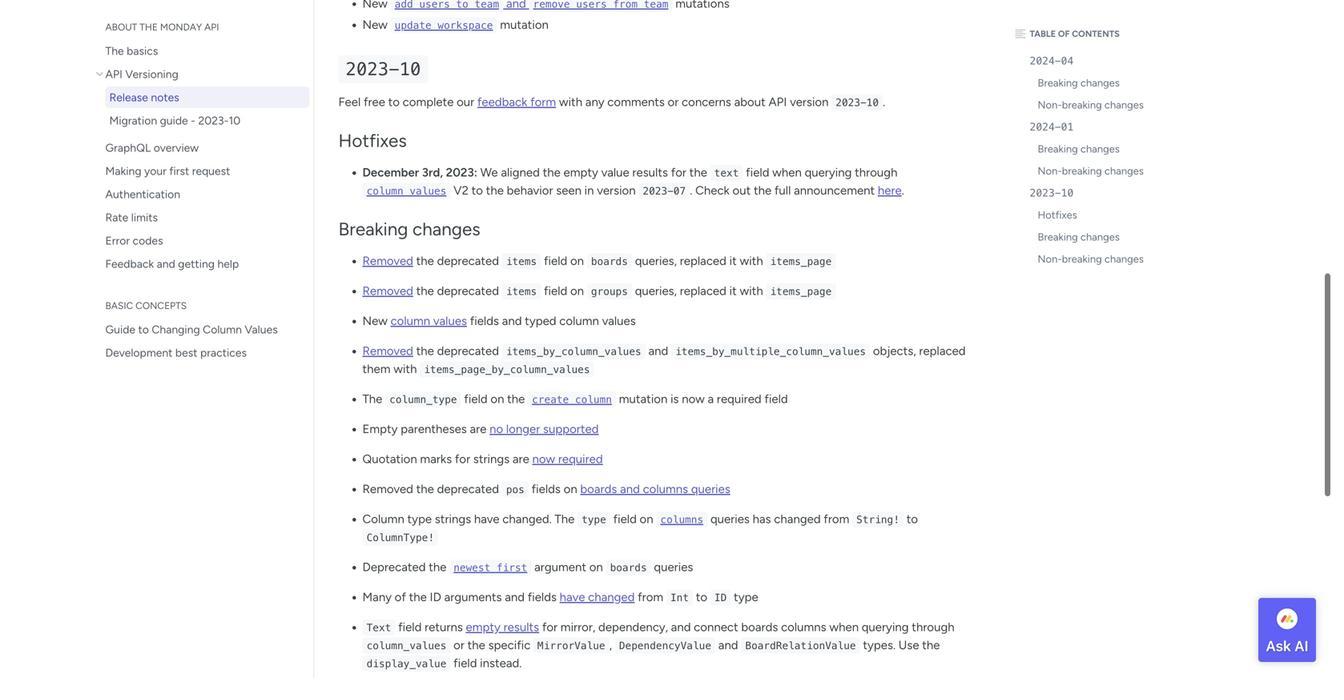 Task type: vqa. For each thing, say whether or not it's contained in the screenshot.


Task type: locate. For each thing, give the bounding box(es) containing it.
it for removed the deprecated items field on boards queries, replaced it with items_page
[[729, 254, 737, 268]]

the down about
[[105, 44, 124, 58]]

new for new update_workspace mutation
[[362, 18, 388, 32]]

for left the mirror,
[[542, 621, 558, 635]]

items_page
[[770, 256, 832, 268], [770, 286, 832, 298]]

2 new from the top
[[362, 314, 388, 329]]

items for removed the deprecated items field on boards queries, replaced it with items_page
[[506, 256, 537, 268]]

on
[[570, 254, 584, 268], [570, 284, 584, 299], [491, 392, 504, 407], [564, 482, 577, 497], [640, 512, 653, 527], [589, 560, 603, 575]]

0 vertical spatial new
[[362, 18, 388, 32]]

removed down column_values link
[[362, 254, 413, 268]]

the inside 'link'
[[105, 44, 124, 58]]

required right a
[[717, 392, 762, 407]]

items_page inside "removed the deprecated items field on boards queries, replaced it with items_page"
[[770, 256, 832, 268]]

1 vertical spatial column
[[362, 512, 404, 527]]

replaced inside objects, replaced them with
[[919, 344, 966, 359]]

here link
[[878, 183, 902, 198]]

column_values up the display_value
[[367, 640, 447, 652]]

1 vertical spatial the
[[362, 392, 382, 407]]

replaced
[[680, 254, 726, 268], [680, 284, 726, 299], [919, 344, 966, 359]]

field up out
[[746, 165, 769, 180]]

column up items_by_column_values
[[559, 314, 599, 329]]

.
[[883, 95, 885, 109], [690, 183, 692, 198], [902, 183, 904, 198]]

0 vertical spatial items_page
[[770, 256, 832, 268]]

items inside the removed the deprecated items field on groups queries, replaced it with items_page
[[506, 286, 537, 298]]

release
[[109, 91, 148, 104]]

1 vertical spatial strings
[[435, 512, 471, 527]]

new
[[362, 18, 388, 32], [362, 314, 388, 329]]

breaking changes
[[1038, 77, 1120, 89], [1038, 143, 1120, 155], [338, 218, 480, 240], [1038, 231, 1120, 244]]

removed link
[[362, 254, 413, 268], [362, 284, 413, 299], [362, 344, 413, 359]]

1 deprecated from the top
[[437, 254, 499, 268]]

1 vertical spatial changed
[[588, 591, 635, 605]]

0 horizontal spatial are
[[470, 422, 487, 437]]

columns up the 'columns' link at bottom
[[643, 482, 688, 497]]

1 horizontal spatial empty
[[564, 165, 598, 180]]

deprecated for removed the deprecated pos fields on boards and columns queries
[[437, 482, 499, 497]]

is
[[671, 392, 679, 407]]

0 vertical spatial when
[[772, 165, 802, 180]]

2 removed from the top
[[362, 284, 413, 299]]

version down value
[[597, 183, 636, 198]]

1 removed from the top
[[362, 254, 413, 268]]

with down out
[[740, 254, 763, 268]]

any
[[585, 95, 604, 109]]

removed up the column values link
[[362, 284, 413, 299]]

feedback
[[477, 95, 527, 109]]

queries, for removed the deprecated items field on groups queries, replaced it with items_page
[[635, 284, 677, 299]]

removed link up them at the bottom of page
[[362, 344, 413, 359]]

type up columntype!
[[407, 512, 432, 527]]

1 horizontal spatial are
[[513, 452, 529, 467]]

api up the basics 'link'
[[204, 21, 219, 33]]

1 vertical spatial results
[[504, 621, 539, 635]]

mutation up feedback form link
[[500, 18, 549, 32]]

1 horizontal spatial the
[[362, 392, 382, 407]]

for up "07"
[[671, 165, 686, 180]]

3 removed from the top
[[362, 344, 413, 359]]

0 horizontal spatial required
[[558, 452, 603, 467]]

breaking down "hotfixes" link
[[1038, 231, 1078, 244]]

non-breaking changes link down "hotfixes" link
[[1019, 248, 1188, 270]]

deprecated
[[437, 254, 499, 268], [437, 284, 499, 299], [437, 344, 499, 359], [437, 482, 499, 497]]

0 vertical spatial it
[[729, 254, 737, 268]]

the for the column_type field on the create_column mutation is now a required field
[[362, 392, 382, 407]]

columns inside column type strings have changed. the type field on columns queries has changed from string! to columntype!
[[660, 514, 703, 526]]

graphql overview link
[[93, 137, 310, 159]]

empty
[[362, 422, 398, 437]]

breaking up 01
[[1062, 99, 1102, 111]]

0 vertical spatial querying
[[805, 165, 852, 180]]

non-breaking changes down "hotfixes" link
[[1038, 253, 1144, 266]]

strings up newest_first
[[435, 512, 471, 527]]

2 items from the top
[[506, 286, 537, 298]]

error codes
[[105, 234, 163, 248]]

breaking changes link for 01
[[1019, 138, 1188, 160]]

1 horizontal spatial when
[[829, 621, 859, 635]]

results inside december 3rd, 2023: we aligned the empty value results for the text field when querying through column_values v2 to the behavior seen in version 2023-07 .  check out the full announcement here .
[[632, 165, 668, 180]]

deprecated
[[362, 560, 426, 575]]

0 vertical spatial non-
[[1038, 99, 1062, 111]]

1 queries, from the top
[[635, 254, 677, 268]]

1 items from the top
[[506, 256, 537, 268]]

update_workspace link
[[391, 17, 497, 33]]

when
[[772, 165, 802, 180], [829, 621, 859, 635]]

0 horizontal spatial or
[[454, 639, 465, 653]]

type down "removed the deprecated pos fields on boards and columns queries"
[[582, 514, 606, 526]]

now left a
[[682, 392, 705, 407]]

breaking changes for 04 breaking changes link
[[1038, 77, 1120, 89]]

column_values inside december 3rd, 2023: we aligned the empty value results for the text field when querying through column_values v2 to the behavior seen in version 2023-07 .  check out the full announcement here .
[[367, 185, 447, 197]]

changed up dependency,
[[588, 591, 635, 605]]

from left int
[[638, 591, 663, 605]]

queries up the 'columns' link at bottom
[[691, 482, 730, 497]]

non-breaking changes link for 04
[[1019, 94, 1188, 116]]

or left concerns
[[668, 95, 679, 109]]

development best practices link
[[93, 342, 310, 364]]

to inside december 3rd, 2023: we aligned the empty value results for the text field when querying through column_values v2 to the behavior seen in version 2023-07 .  check out the full announcement here .
[[472, 183, 483, 198]]

1 vertical spatial when
[[829, 621, 859, 635]]

mutation
[[500, 18, 549, 32], [619, 392, 668, 407]]

2 breaking changes link from the top
[[1019, 138, 1188, 160]]

column values link
[[391, 314, 467, 329]]

items_page for removed the deprecated items field on boards queries, replaced it with items_page
[[770, 256, 832, 268]]

2023-10 up "hotfixes" link
[[1030, 187, 1074, 199]]

2 it from the top
[[729, 284, 737, 299]]

text
[[367, 622, 391, 634]]

1 vertical spatial items
[[506, 286, 537, 298]]

are down longer in the bottom of the page
[[513, 452, 529, 467]]

removed for removed the deprecated items field on groups queries, replaced it with items_page
[[362, 284, 413, 299]]

deprecated for removed the deprecated items_by_column_values and items_by_multiple_column_values
[[437, 344, 499, 359]]

1 new from the top
[[362, 18, 388, 32]]

have up the mirror,
[[560, 591, 585, 605]]

feedback form link
[[477, 95, 556, 109]]

columns down "boards and columns queries" link
[[660, 514, 703, 526]]

4 removed from the top
[[362, 482, 413, 497]]

0 horizontal spatial empty
[[466, 621, 501, 635]]

items_page inside the removed the deprecated items field on groups queries, replaced it with items_page
[[770, 286, 832, 298]]

1 vertical spatial 2024-
[[1030, 121, 1061, 133]]

0 horizontal spatial mutation
[[500, 18, 549, 32]]

2 values from the left
[[602, 314, 636, 329]]

empty inside december 3rd, 2023: we aligned the empty value results for the text field when querying through column_values v2 to the behavior seen in version 2023-07 .  check out the full announcement here .
[[564, 165, 598, 180]]

breaking for 1st breaking changes link from the bottom of the page
[[1038, 231, 1078, 244]]

0 vertical spatial replaced
[[680, 254, 726, 268]]

returns
[[425, 621, 463, 635]]

new left update_workspace link
[[362, 18, 388, 32]]

on up the removed the deprecated items field on groups queries, replaced it with items_page
[[570, 254, 584, 268]]

are left 'no'
[[470, 422, 487, 437]]

1 items_page from the top
[[770, 256, 832, 268]]

0 vertical spatial hotfixes
[[338, 130, 407, 151]]

2 non- from the top
[[1038, 165, 1062, 177]]

1 horizontal spatial values
[[602, 314, 636, 329]]

empty results link
[[466, 621, 539, 635]]

2 vertical spatial non-breaking changes link
[[1019, 248, 1188, 270]]

1 2024- from the top
[[1030, 55, 1061, 67]]

quotation marks for strings are now required
[[362, 452, 603, 467]]

for
[[671, 165, 686, 180], [455, 452, 470, 467], [542, 621, 558, 635]]

id up connect
[[714, 592, 727, 604]]

when inside text field returns empty results for mirror, dependency, and connect boards columns when querying through column_values or the specific mirrorvalue , dependencyvalue and boardrelationvalue types. use the display_value field instead.
[[829, 621, 859, 635]]

release notes link
[[105, 87, 310, 108]]

guide to changing column values
[[105, 323, 278, 336]]

0 vertical spatial 2024-
[[1030, 55, 1061, 67]]

3 removed link from the top
[[362, 344, 413, 359]]

objects, replaced them with
[[362, 344, 966, 377]]

hotfixes inside "hotfixes" link
[[1038, 209, 1077, 221]]

0 horizontal spatial hotfixes
[[338, 130, 407, 151]]

the basics link
[[93, 40, 310, 62]]

1 breaking changes link from the top
[[1019, 72, 1188, 94]]

2 items_page from the top
[[770, 286, 832, 298]]

0 horizontal spatial values
[[433, 314, 467, 329]]

with left any
[[559, 95, 582, 109]]

3 deprecated from the top
[[437, 344, 499, 359]]

0 horizontal spatial column
[[391, 314, 430, 329]]

2 vertical spatial breaking
[[1062, 253, 1102, 266]]

querying inside december 3rd, 2023: we aligned the empty value results for the text field when querying through column_values v2 to the behavior seen in version 2023-07 .  check out the full announcement here .
[[805, 165, 852, 180]]

connect
[[694, 621, 738, 635]]

1 vertical spatial replaced
[[680, 284, 726, 299]]

concepts
[[136, 300, 187, 312]]

breaking changes link down 01
[[1019, 138, 1188, 160]]

1 vertical spatial querying
[[862, 621, 909, 635]]

2 horizontal spatial the
[[555, 512, 575, 527]]

2024- for 04
[[1030, 55, 1061, 67]]

columntype!
[[367, 532, 434, 544]]

values
[[433, 314, 467, 329], [602, 314, 636, 329]]

ask ai
[[1266, 638, 1309, 655]]

removed link for removed the deprecated items_by_column_values and items_by_multiple_column_values
[[362, 344, 413, 359]]

parentheses
[[401, 422, 467, 437]]

rate limits link
[[93, 207, 310, 228]]

replaced for removed the deprecated items field on boards queries, replaced it with items_page
[[680, 254, 726, 268]]

empty down arguments on the bottom left
[[466, 621, 501, 635]]

0 vertical spatial breaking changes link
[[1019, 72, 1188, 94]]

2 vertical spatial non-breaking changes
[[1038, 253, 1144, 266]]

hotfixes
[[338, 130, 407, 151], [1038, 209, 1077, 221]]

field up empty parentheses are no longer supported
[[464, 392, 488, 407]]

type up connect
[[734, 591, 758, 605]]

0 vertical spatial through
[[855, 165, 898, 180]]

1 breaking from the top
[[1062, 99, 1102, 111]]

0 horizontal spatial have
[[474, 512, 500, 527]]

replaced right objects,
[[919, 344, 966, 359]]

breaking up 2023-10 link
[[1062, 165, 1102, 177]]

field inside column type strings have changed. the type field on columns queries has changed from string! to columntype!
[[613, 512, 637, 527]]

2023:
[[446, 165, 477, 180]]

strings down 'no'
[[473, 452, 510, 467]]

argument
[[534, 560, 586, 575]]

hotfixes up the december
[[338, 130, 407, 151]]

have left changed.
[[474, 512, 500, 527]]

id up "returns"
[[430, 591, 441, 605]]

non-breaking changes
[[1038, 99, 1144, 111], [1038, 165, 1144, 177], [1038, 253, 1144, 266]]

breaking changes down 04
[[1038, 77, 1120, 89]]

basic
[[105, 300, 133, 312]]

replaced for removed the deprecated items field on groups queries, replaced it with items_page
[[680, 284, 726, 299]]

typed
[[525, 314, 556, 329]]

0 vertical spatial the
[[105, 44, 124, 58]]

are
[[470, 422, 487, 437], [513, 452, 529, 467]]

1 horizontal spatial mutation
[[619, 392, 668, 407]]

results inside text field returns empty results for mirror, dependency, and connect boards columns when querying through column_values or the specific mirrorvalue , dependencyvalue and boardrelationvalue types. use the display_value field instead.
[[504, 621, 539, 635]]

1 horizontal spatial strings
[[473, 452, 510, 467]]

with up items_by_multiple_column_values
[[740, 284, 763, 299]]

through up here link at the top right
[[855, 165, 898, 180]]

overview
[[154, 141, 199, 155]]

values
[[245, 323, 278, 336]]

non- down "hotfixes" link
[[1038, 253, 1062, 266]]

0 vertical spatial required
[[717, 392, 762, 407]]

through up use
[[912, 621, 955, 635]]

1 vertical spatial from
[[638, 591, 663, 605]]

1 horizontal spatial version
[[790, 95, 829, 109]]

breaking down 2024-01
[[1038, 143, 1078, 155]]

hotfixes down 2023-10 link
[[1038, 209, 1077, 221]]

boards down column type strings have changed. the type field on columns queries has changed from string! to columntype!
[[610, 562, 647, 574]]

2 vertical spatial non-
[[1038, 253, 1062, 266]]

1 horizontal spatial have
[[560, 591, 585, 605]]

2 non-breaking changes from the top
[[1038, 165, 1144, 177]]

the
[[140, 21, 158, 33], [543, 165, 561, 180], [689, 165, 707, 180], [486, 183, 504, 198], [754, 183, 772, 198], [416, 254, 434, 268], [416, 284, 434, 299], [416, 344, 434, 359], [507, 392, 525, 407], [416, 482, 434, 497], [429, 560, 447, 575], [409, 591, 427, 605], [468, 639, 485, 653], [922, 639, 940, 653]]

1 vertical spatial non-
[[1038, 165, 1062, 177]]

practices
[[200, 346, 247, 360]]

on down "boards and columns queries" link
[[640, 512, 653, 527]]

1 vertical spatial breaking
[[1062, 165, 1102, 177]]

0 vertical spatial empty
[[564, 165, 598, 180]]

querying inside text field returns empty results for mirror, dependency, and connect boards columns when querying through column_values or the specific mirrorvalue , dependencyvalue and boardrelationvalue types. use the display_value field instead.
[[862, 621, 909, 635]]

0 vertical spatial queries,
[[635, 254, 677, 268]]

required down the supported
[[558, 452, 603, 467]]

2 horizontal spatial for
[[671, 165, 686, 180]]

mutation left 'is'
[[619, 392, 668, 407]]

4 deprecated from the top
[[437, 482, 499, 497]]

column_values inside text field returns empty results for mirror, dependency, and connect boards columns when querying through column_values or the specific mirrorvalue , dependencyvalue and boardrelationvalue types. use the display_value field instead.
[[367, 640, 447, 652]]

1 vertical spatial breaking changes link
[[1019, 138, 1188, 160]]

1 horizontal spatial hotfixes
[[1038, 209, 1077, 221]]

1 vertical spatial api
[[105, 67, 122, 81]]

2 non-breaking changes link from the top
[[1019, 160, 1188, 182]]

2023-10 link
[[1011, 182, 1188, 204]]

changed
[[774, 512, 821, 527], [588, 591, 635, 605]]

now down no longer supported link
[[532, 452, 555, 467]]

1 vertical spatial version
[[597, 183, 636, 198]]

deprecated the newest_first argument on boards queries
[[362, 560, 693, 575]]

0 vertical spatial column_values
[[367, 185, 447, 197]]

value
[[601, 165, 629, 180]]

to right guide
[[138, 323, 149, 336]]

1 horizontal spatial or
[[668, 95, 679, 109]]

2023-10 inside 2023-10 link
[[1030, 187, 1074, 199]]

breaking
[[1062, 99, 1102, 111], [1062, 165, 1102, 177], [1062, 253, 1102, 266]]

1 column_values from the top
[[367, 185, 447, 197]]

have
[[474, 512, 500, 527], [560, 591, 585, 605]]

api right about
[[769, 95, 787, 109]]

it down out
[[729, 254, 737, 268]]

to inside column type strings have changed. the type field on columns queries has changed from string! to columntype!
[[907, 512, 918, 527]]

0 vertical spatial have
[[474, 512, 500, 527]]

0 vertical spatial now
[[682, 392, 705, 407]]

1 vertical spatial through
[[912, 621, 955, 635]]

for inside december 3rd, 2023: we aligned the empty value results for the text field when querying through column_values v2 to the behavior seen in version 2023-07 .  check out the full announcement here .
[[671, 165, 686, 180]]

1 horizontal spatial id
[[714, 592, 727, 604]]

1 vertical spatial queries
[[710, 512, 750, 527]]

1 horizontal spatial through
[[912, 621, 955, 635]]

1 vertical spatial 2023-10
[[1030, 187, 1074, 199]]

boards right connect
[[741, 621, 778, 635]]

2024- down 2024-04
[[1030, 121, 1061, 133]]

mirrorvalue
[[538, 640, 605, 652]]

v2
[[454, 183, 469, 198]]

items inside "removed the deprecated items field on boards queries, replaced it with items_page"
[[506, 256, 537, 268]]

new up them at the bottom of page
[[362, 314, 388, 329]]

in
[[585, 183, 594, 198]]

0 vertical spatial non-breaking changes
[[1038, 99, 1144, 111]]

breaking changes link down 2023-10 link
[[1019, 226, 1188, 248]]

codes
[[133, 234, 163, 248]]

changed right has
[[774, 512, 821, 527]]

2 breaking from the top
[[1062, 165, 1102, 177]]

2 deprecated from the top
[[437, 284, 499, 299]]

comments
[[607, 95, 665, 109]]

guide
[[160, 114, 188, 127]]

0 horizontal spatial through
[[855, 165, 898, 180]]

the basics
[[105, 44, 158, 58]]

column up column_type
[[391, 314, 430, 329]]

querying
[[805, 165, 852, 180], [862, 621, 909, 635]]

0 vertical spatial version
[[790, 95, 829, 109]]

for inside text field returns empty results for mirror, dependency, and connect boards columns when querying through column_values or the specific mirrorvalue , dependencyvalue and boardrelationvalue types. use the display_value field instead.
[[542, 621, 558, 635]]

for right the marks
[[455, 452, 470, 467]]

changes
[[1081, 77, 1120, 89], [1105, 99, 1144, 111], [1081, 143, 1120, 155], [1105, 165, 1144, 177], [413, 218, 480, 240], [1081, 231, 1120, 244], [1105, 253, 1144, 266]]

hide subpages for api versioning image
[[94, 72, 105, 80]]

our
[[457, 95, 474, 109]]

breaking for 04 breaking changes link
[[1038, 77, 1078, 89]]

version inside december 3rd, 2023: we aligned the empty value results for the text field when querying through column_values v2 to the behavior seen in version 2023-07 .  check out the full announcement here .
[[597, 183, 636, 198]]

it up items_by_multiple_column_values
[[729, 284, 737, 299]]

2024- inside 'link'
[[1030, 121, 1061, 133]]

queries up int
[[654, 560, 693, 575]]

1 vertical spatial columns
[[660, 514, 703, 526]]

breaking for 2024-01
[[1062, 165, 1102, 177]]

to
[[388, 95, 400, 109], [472, 183, 483, 198], [138, 323, 149, 336], [907, 512, 918, 527], [696, 591, 707, 605]]

2 queries, from the top
[[635, 284, 677, 299]]

0 vertical spatial 2023-10
[[346, 59, 421, 80]]

development best practices
[[105, 346, 247, 360]]

from
[[824, 512, 849, 527], [638, 591, 663, 605]]

0 horizontal spatial column
[[203, 323, 242, 336]]

queries, right groups
[[635, 284, 677, 299]]

2 column_values from the top
[[367, 640, 447, 652]]

breaking for breaking changes link corresponding to 01
[[1038, 143, 1078, 155]]

2 vertical spatial replaced
[[919, 344, 966, 359]]

results up specific
[[504, 621, 539, 635]]

boards inside deprecated the newest_first argument on boards queries
[[610, 562, 647, 574]]

items_page down full
[[770, 256, 832, 268]]

2 vertical spatial columns
[[781, 621, 826, 635]]

1 removed link from the top
[[362, 254, 413, 268]]

1 horizontal spatial results
[[632, 165, 668, 180]]

notes
[[151, 91, 179, 104]]

the down them at the bottom of page
[[362, 392, 382, 407]]

1 non-breaking changes from the top
[[1038, 99, 1144, 111]]

1 horizontal spatial column
[[362, 512, 404, 527]]

column up columntype!
[[362, 512, 404, 527]]

1 horizontal spatial changed
[[774, 512, 821, 527]]

removed down quotation
[[362, 482, 413, 497]]

column_values down the december
[[367, 185, 447, 197]]

2 column from the left
[[559, 314, 599, 329]]

non- down 2024-01
[[1038, 165, 1062, 177]]

0 horizontal spatial querying
[[805, 165, 852, 180]]

breaking changes link for 04
[[1019, 72, 1188, 94]]

10 inside feel free to complete our feedback form with any comments or concerns about api version 2023-10 .
[[866, 96, 879, 108]]

on left groups
[[570, 284, 584, 299]]

querying up types.
[[862, 621, 909, 635]]

the for the basics
[[105, 44, 124, 58]]

with right them at the bottom of page
[[393, 362, 417, 377]]

breaking changes down "hotfixes" link
[[1038, 231, 1120, 244]]

fields up the items_page_by_column_values
[[470, 314, 499, 329]]

0 horizontal spatial when
[[772, 165, 802, 180]]

1 vertical spatial non-breaking changes
[[1038, 165, 1144, 177]]

items_page up items_by_multiple_column_values
[[770, 286, 832, 298]]

breaking down 2024-04
[[1038, 77, 1078, 89]]

3 breaking from the top
[[1062, 253, 1102, 266]]

2 vertical spatial removed link
[[362, 344, 413, 359]]

or
[[668, 95, 679, 109], [454, 639, 465, 653]]

values up removed the deprecated items_by_column_values and items_by_multiple_column_values
[[602, 314, 636, 329]]

1 horizontal spatial querying
[[862, 621, 909, 635]]

1 non- from the top
[[1038, 99, 1062, 111]]

strings inside column type strings have changed. the type field on columns queries has changed from string! to columntype!
[[435, 512, 471, 527]]

0 vertical spatial breaking
[[1062, 99, 1102, 111]]

breaking down "hotfixes" link
[[1062, 253, 1102, 266]]

1 vertical spatial empty
[[466, 621, 501, 635]]

1 vertical spatial or
[[454, 639, 465, 653]]

migration
[[109, 114, 157, 127]]

on inside column type strings have changed. the type field on columns queries has changed from string! to columntype!
[[640, 512, 653, 527]]

2023-10 up free
[[346, 59, 421, 80]]

1 non-breaking changes link from the top
[[1019, 94, 1188, 116]]

queries, for removed the deprecated items field on boards queries, replaced it with items_page
[[635, 254, 677, 268]]

fields down deprecated the newest_first argument on boards queries
[[528, 591, 557, 605]]

from left string!
[[824, 512, 849, 527]]

on up 'no'
[[491, 392, 504, 407]]

2 2024- from the top
[[1030, 121, 1061, 133]]

field down "boards and columns queries" link
[[613, 512, 637, 527]]

breaking changes link
[[1019, 72, 1188, 94], [1019, 138, 1188, 160], [1019, 226, 1188, 248]]

1 it from the top
[[729, 254, 737, 268]]

boards inside text field returns empty results for mirror, dependency, and connect boards columns when querying through column_values or the specific mirrorvalue , dependencyvalue and boardrelationvalue types. use the display_value field instead.
[[741, 621, 778, 635]]

2 removed link from the top
[[362, 284, 413, 299]]

specific
[[488, 639, 531, 653]]

have changed link
[[560, 591, 635, 605]]

items
[[506, 256, 537, 268], [506, 286, 537, 298]]

project logo image
[[1274, 606, 1300, 632]]



Task type: describe. For each thing, give the bounding box(es) containing it.
2024-04
[[1030, 55, 1074, 67]]

through inside december 3rd, 2023: we aligned the empty value results for the text field when querying through column_values v2 to the behavior seen in version 2023-07 .  check out the full announcement here .
[[855, 165, 898, 180]]

display_value
[[367, 658, 447, 670]]

of
[[395, 591, 406, 605]]

mirror,
[[561, 621, 595, 635]]

feel free to complete our feedback form with any comments or concerns about api version 2023-10 .
[[338, 95, 885, 109]]

removed the deprecated items field on boards queries, replaced it with items_page
[[362, 254, 832, 268]]

new update_workspace mutation
[[362, 18, 549, 32]]

through inside text field returns empty results for mirror, dependency, and connect boards columns when querying through column_values or the specific mirrorvalue , dependencyvalue and boardrelationvalue types. use the display_value field instead.
[[912, 621, 955, 635]]

authentication link
[[93, 183, 310, 205]]

first
[[169, 164, 189, 178]]

best
[[175, 346, 198, 360]]

2024-01
[[1030, 121, 1074, 133]]

0 horizontal spatial from
[[638, 591, 663, 605]]

a
[[708, 392, 714, 407]]

to right int
[[696, 591, 707, 605]]

non- for 01
[[1038, 165, 1062, 177]]

field left instead.
[[454, 657, 477, 671]]

basic concepts
[[105, 300, 187, 312]]

deprecated for removed the deprecated items field on groups queries, replaced it with items_page
[[437, 284, 499, 299]]

0 horizontal spatial .
[[690, 183, 692, 198]]

items for removed the deprecated items field on groups queries, replaced it with items_page
[[506, 286, 537, 298]]

2024-01 link
[[1011, 116, 1188, 138]]

ai
[[1295, 638, 1309, 655]]

01
[[1061, 121, 1074, 133]]

1 vertical spatial required
[[558, 452, 603, 467]]

field up typed
[[544, 284, 567, 299]]

removed link for removed the deprecated items field on boards queries, replaced it with items_page
[[362, 254, 413, 268]]

queries inside column type strings have changed. the type field on columns queries has changed from string! to columntype!
[[710, 512, 750, 527]]

1 vertical spatial now
[[532, 452, 555, 467]]

changed inside column type strings have changed. the type field on columns queries has changed from string! to columntype!
[[774, 512, 821, 527]]

breaking for 2024-04
[[1062, 99, 1102, 111]]

field up the removed the deprecated items field on groups queries, replaced it with items_page
[[544, 254, 567, 268]]

with inside objects, replaced them with
[[393, 362, 417, 377]]

removed the deprecated items_by_column_values and items_by_multiple_column_values
[[362, 344, 866, 359]]

about
[[734, 95, 766, 109]]

boards down now required link
[[580, 482, 617, 497]]

1 horizontal spatial .
[[883, 95, 885, 109]]

0 vertical spatial queries
[[691, 482, 730, 497]]

0 vertical spatial or
[[668, 95, 679, 109]]

free
[[364, 95, 385, 109]]

newest_first link
[[449, 560, 531, 576]]

have inside column type strings have changed. the type field on columns queries has changed from string! to columntype!
[[474, 512, 500, 527]]

making your first request
[[105, 164, 230, 178]]

breaking down column_values link
[[338, 218, 408, 240]]

items_page for removed the deprecated items field on groups queries, replaced it with items_page
[[770, 286, 832, 298]]

,
[[609, 639, 612, 653]]

columns inside text field returns empty results for mirror, dependency, and connect boards columns when querying through column_values or the specific mirrorvalue , dependencyvalue and boardrelationvalue types. use the display_value field instead.
[[781, 621, 826, 635]]

2023- inside feel free to complete our feedback form with any comments or concerns about api version 2023-10 .
[[836, 96, 866, 108]]

supported
[[543, 422, 599, 437]]

field inside december 3rd, 2023: we aligned the empty value results for the text field when querying through column_values v2 to the behavior seen in version 2023-07 .  check out the full announcement here .
[[746, 165, 769, 180]]

boards inside "removed the deprecated items field on boards queries, replaced it with items_page"
[[591, 256, 628, 268]]

2 horizontal spatial type
[[734, 591, 758, 605]]

dependencyvalue
[[619, 640, 711, 652]]

new for new column values fields and typed column values
[[362, 314, 388, 329]]

0 horizontal spatial api
[[105, 67, 122, 81]]

items_by_multiple_column_values
[[675, 346, 866, 358]]

2 vertical spatial queries
[[654, 560, 693, 575]]

removed for removed the deprecated items field on boards queries, replaced it with items_page
[[362, 254, 413, 268]]

announcement
[[794, 183, 875, 198]]

column_values link
[[362, 183, 451, 199]]

here
[[878, 183, 902, 198]]

removed for removed the deprecated items_by_column_values and items_by_multiple_column_values
[[362, 344, 413, 359]]

0 horizontal spatial changed
[[588, 591, 635, 605]]

graphql
[[105, 141, 151, 155]]

3 non-breaking changes link from the top
[[1019, 248, 1188, 270]]

removed the deprecated pos fields on boards and columns queries
[[362, 482, 730, 497]]

rate limits
[[105, 211, 158, 224]]

2 horizontal spatial .
[[902, 183, 904, 198]]

deprecated for removed the deprecated items field on boards queries, replaced it with items_page
[[437, 254, 499, 268]]

out
[[733, 183, 751, 198]]

field right text
[[398, 621, 422, 635]]

1 vertical spatial mutation
[[619, 392, 668, 407]]

api versioning
[[105, 67, 178, 81]]

1 column from the left
[[391, 314, 430, 329]]

changing
[[152, 323, 200, 336]]

text field returns empty results for mirror, dependency, and connect boards columns when querying through column_values or the specific mirrorvalue , dependencyvalue and boardrelationvalue types. use the display_value field instead.
[[367, 621, 955, 671]]

1 horizontal spatial api
[[204, 21, 219, 33]]

1 values from the left
[[433, 314, 467, 329]]

migration guide - 2023-10
[[109, 114, 241, 127]]

ask ai button
[[1258, 598, 1316, 662]]

from inside column type strings have changed. the type field on columns queries has changed from string! to columntype!
[[824, 512, 849, 527]]

basics
[[127, 44, 158, 58]]

breaking changes down column_values link
[[338, 218, 480, 240]]

boardrelationvalue
[[745, 640, 856, 652]]

your
[[144, 164, 167, 178]]

marks
[[420, 452, 452, 467]]

removed link for removed the deprecated items field on groups queries, replaced it with items_page
[[362, 284, 413, 299]]

breaking changes for breaking changes link corresponding to 01
[[1038, 143, 1120, 155]]

ask
[[1266, 638, 1291, 655]]

on up have changed 'link'
[[589, 560, 603, 575]]

04
[[1061, 55, 1074, 67]]

non-breaking changes for 04
[[1038, 99, 1144, 111]]

0 vertical spatial strings
[[473, 452, 510, 467]]

seen
[[556, 183, 582, 198]]

when inside december 3rd, 2023: we aligned the empty value results for the text field when querying through column_values v2 to the behavior seen in version 2023-07 .  check out the full announcement here .
[[772, 165, 802, 180]]

concerns
[[682, 95, 731, 109]]

2024- for 01
[[1030, 121, 1061, 133]]

column inside column type strings have changed. the type field on columns queries has changed from string! to columntype!
[[362, 512, 404, 527]]

0 horizontal spatial id
[[430, 591, 441, 605]]

0 vertical spatial fields
[[470, 314, 499, 329]]

0 vertical spatial mutation
[[500, 18, 549, 32]]

3 non- from the top
[[1038, 253, 1062, 266]]

0 horizontal spatial for
[[455, 452, 470, 467]]

making your first request link
[[93, 160, 310, 182]]

column type strings have changed. the type field on columns queries has changed from string! to columntype!
[[362, 512, 918, 544]]

api versioning link
[[93, 63, 310, 85]]

december
[[362, 165, 419, 180]]

form
[[530, 95, 556, 109]]

the column_type field on the create_column mutation is now a required field
[[362, 392, 788, 407]]

feedback
[[105, 257, 154, 271]]

non- for 04
[[1038, 99, 1062, 111]]

no longer supported link
[[490, 422, 599, 437]]

instead.
[[480, 657, 522, 671]]

field down items_by_multiple_column_values
[[765, 392, 788, 407]]

non-breaking changes link for 01
[[1019, 160, 1188, 182]]

1 vertical spatial are
[[513, 452, 529, 467]]

authentication
[[105, 187, 180, 201]]

it for removed the deprecated items field on groups queries, replaced it with items_page
[[729, 284, 737, 299]]

removed the deprecated items field on groups queries, replaced it with items_page
[[362, 284, 832, 299]]

groups
[[591, 286, 628, 298]]

the inside column type strings have changed. the type field on columns queries has changed from string! to columntype!
[[555, 512, 575, 527]]

longer
[[506, 422, 540, 437]]

many
[[362, 591, 392, 605]]

limits
[[131, 211, 158, 224]]

we
[[480, 165, 498, 180]]

2 horizontal spatial api
[[769, 95, 787, 109]]

2023- inside december 3rd, 2023: we aligned the empty value results for the text field when querying through column_values v2 to the behavior seen in version 2023-07 .  check out the full announcement here .
[[643, 185, 674, 197]]

1 vertical spatial have
[[560, 591, 585, 605]]

to right free
[[388, 95, 400, 109]]

error
[[105, 234, 130, 248]]

hotfixes link
[[1019, 204, 1188, 226]]

help
[[217, 257, 239, 271]]

create_column link
[[528, 392, 616, 408]]

3 non-breaking changes from the top
[[1038, 253, 1144, 266]]

0 horizontal spatial type
[[407, 512, 432, 527]]

empty inside text field returns empty results for mirror, dependency, and connect boards columns when querying through column_values or the specific mirrorvalue , dependencyvalue and boardrelationvalue types. use the display_value field instead.
[[466, 621, 501, 635]]

monday
[[160, 21, 202, 33]]

use
[[899, 639, 919, 653]]

or inside text field returns empty results for mirror, dependency, and connect boards columns when querying through column_values or the specific mirrorvalue , dependencyvalue and boardrelationvalue types. use the display_value field instead.
[[454, 639, 465, 653]]

guide to changing column values link
[[93, 319, 310, 340]]

0 horizontal spatial 2023-10
[[346, 59, 421, 80]]

removed for removed the deprecated pos fields on boards and columns queries
[[362, 482, 413, 497]]

2 vertical spatial fields
[[528, 591, 557, 605]]

guide
[[105, 323, 135, 336]]

1 horizontal spatial type
[[582, 514, 606, 526]]

1 horizontal spatial required
[[717, 392, 762, 407]]

on down now required link
[[564, 482, 577, 497]]

0 vertical spatial columns
[[643, 482, 688, 497]]

-
[[191, 114, 195, 127]]

non-breaking changes for 01
[[1038, 165, 1144, 177]]

id inside many of the id arguments and fields have changed from int to id type
[[714, 592, 727, 604]]

getting
[[178, 257, 215, 271]]

feedback and getting help link
[[93, 253, 310, 275]]

no
[[490, 422, 503, 437]]

3 breaking changes link from the top
[[1019, 226, 1188, 248]]

has
[[753, 512, 771, 527]]

0 vertical spatial column
[[203, 323, 242, 336]]

error codes link
[[93, 230, 310, 252]]

1 vertical spatial fields
[[532, 482, 561, 497]]

migration guide - 2023-10 link
[[105, 110, 310, 131]]

pos
[[506, 484, 525, 496]]

dependency,
[[598, 621, 668, 635]]

breaking changes for 1st breaking changes link from the bottom of the page
[[1038, 231, 1120, 244]]



